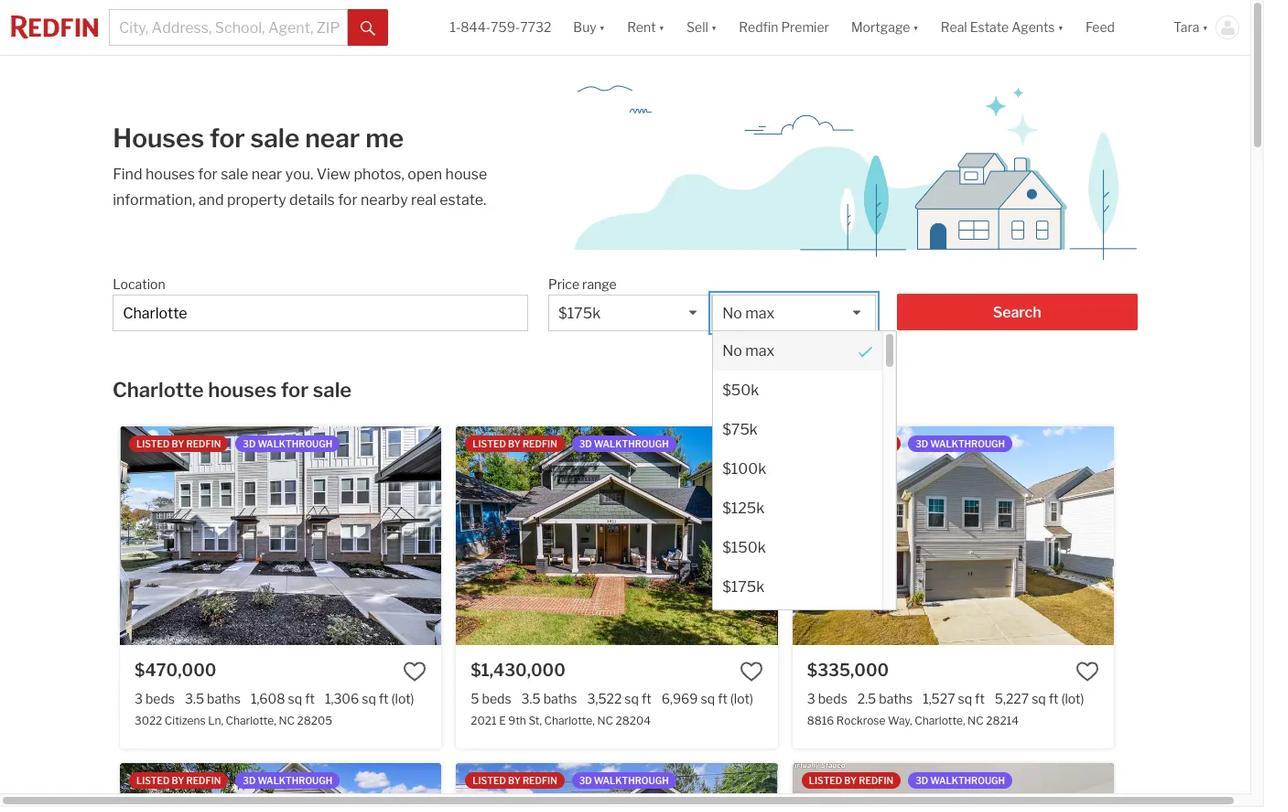 Task type: locate. For each thing, give the bounding box(es) containing it.
6,969 sq ft (lot)
[[662, 691, 753, 707]]

nc down 3,522 at the left
[[597, 714, 613, 728]]

1 vertical spatial city, address, school, agent, zip search field
[[113, 295, 528, 331]]

1 horizontal spatial nc
[[597, 714, 613, 728]]

1 photo of 3515 ettrick pl, charlotte, nc 28278 image from the left
[[120, 764, 442, 807]]

2 horizontal spatial (lot)
[[1061, 691, 1084, 707]]

favorite button image
[[740, 660, 763, 684], [1076, 660, 1100, 684]]

5,227
[[995, 691, 1029, 707]]

ft right 6,969
[[718, 691, 728, 707]]

1 vertical spatial houses
[[208, 378, 277, 402]]

3d walkthrough for 2nd photo of 3515 ettrick pl, charlotte, nc 28278 from the left
[[243, 776, 333, 787]]

1 charlotte, from the left
[[226, 714, 276, 728]]

0 horizontal spatial charlotte,
[[226, 714, 276, 728]]

sq
[[288, 691, 302, 707], [362, 691, 376, 707], [625, 691, 639, 707], [701, 691, 715, 707], [958, 691, 972, 707], [1032, 691, 1046, 707]]

you.
[[285, 166, 313, 183]]

1 3.5 baths from the left
[[185, 691, 241, 707]]

City, Address, School, Agent, ZIP search field
[[109, 9, 348, 46], [113, 295, 528, 331]]

3d for first photo of 4121 walker rd #6, charlotte, nc 28211
[[916, 776, 928, 787]]

1 horizontal spatial favorite button checkbox
[[740, 660, 763, 684]]

2 ft from the left
[[379, 691, 389, 707]]

(lot)
[[391, 691, 414, 707], [730, 691, 753, 707], [1061, 691, 1084, 707]]

photo of 933 sweetbriar st, charlotte, nc 28205 image down 8816 rockrose way, charlotte, nc 28214
[[778, 764, 1099, 807]]

ft left the 5,227
[[975, 691, 985, 707]]

information,
[[113, 191, 195, 209]]

3.5 up 'citizens' at the left of the page
[[185, 691, 204, 707]]

photo of 3515 ettrick pl, charlotte, nc 28278 image
[[120, 764, 442, 807], [441, 764, 763, 807]]

photo of 933 sweetbriar st, charlotte, nc 28205 image
[[456, 764, 778, 807], [778, 764, 1099, 807]]

1 horizontal spatial favorite button image
[[1076, 660, 1100, 684]]

ft up '28204'
[[642, 691, 652, 707]]

walkthrough for 1st "photo of 2021 e 9th st, charlotte, nc 28204" from right
[[594, 439, 669, 450]]

2 photo of 933 sweetbriar st, charlotte, nc 28205 image from the left
[[778, 764, 1099, 807]]

4 ▾ from the left
[[913, 20, 919, 35]]

beds right the '5'
[[482, 691, 511, 707]]

2 ▾ from the left
[[659, 20, 665, 35]]

1-
[[450, 20, 461, 35]]

ft for 1,306 sq ft (lot)
[[379, 691, 389, 707]]

1 vertical spatial no max
[[722, 342, 775, 360]]

3 baths from the left
[[879, 691, 913, 707]]

1 no from the top
[[722, 305, 742, 322]]

3 sq from the left
[[625, 691, 639, 707]]

sq for 6,969
[[701, 691, 715, 707]]

photo of 2021 e 9th st, charlotte, nc 28204 image
[[456, 427, 778, 645], [778, 427, 1099, 645]]

3 nc from the left
[[968, 714, 984, 728]]

no max up no max element
[[722, 305, 775, 322]]

3,522
[[587, 691, 622, 707]]

max up no max element
[[745, 305, 775, 322]]

charlotte, for $335,000
[[915, 714, 965, 728]]

agents
[[1012, 20, 1055, 35]]

favorite button checkbox for $1,430,000
[[740, 660, 763, 684]]

houses right charlotte
[[208, 378, 277, 402]]

3.5 baths for $1,430,000
[[521, 691, 577, 707]]

▾ right buy
[[599, 20, 605, 35]]

and
[[198, 191, 224, 209]]

1 horizontal spatial 3
[[807, 691, 815, 707]]

real estate agents ▾ button
[[930, 0, 1075, 55]]

favorite button checkbox for $470,000
[[403, 660, 427, 684]]

2 horizontal spatial sale
[[313, 378, 352, 402]]

$75k
[[722, 421, 758, 439]]

1 horizontal spatial (lot)
[[730, 691, 753, 707]]

st,
[[529, 714, 542, 728]]

0 horizontal spatial sale
[[221, 166, 248, 183]]

nc down 1,608 sq ft
[[279, 714, 295, 728]]

near up view
[[305, 123, 360, 154]]

list box
[[712, 295, 897, 646]]

$175k down price range
[[558, 305, 601, 322]]

3 beds from the left
[[818, 691, 848, 707]]

photo of 3022 citizens ln, charlotte, nc 28205 image
[[120, 427, 442, 645], [441, 427, 763, 645]]

open
[[408, 166, 442, 183]]

houses
[[146, 166, 195, 183], [208, 378, 277, 402]]

(lot) right 6,969
[[730, 691, 753, 707]]

0 vertical spatial near
[[305, 123, 360, 154]]

2 sq from the left
[[362, 691, 376, 707]]

5 sq from the left
[[958, 691, 972, 707]]

2 beds from the left
[[482, 691, 511, 707]]

0 horizontal spatial baths
[[207, 691, 241, 707]]

ft for 5,227 sq ft (lot)
[[1049, 691, 1059, 707]]

mortgage ▾ button
[[851, 0, 919, 55]]

0 horizontal spatial 3.5
[[185, 691, 204, 707]]

6 ft from the left
[[1049, 691, 1059, 707]]

0 vertical spatial no
[[722, 305, 742, 322]]

1 favorite button checkbox from the left
[[403, 660, 427, 684]]

beds up 3022 on the left of the page
[[145, 691, 175, 707]]

1 (lot) from the left
[[391, 691, 414, 707]]

3 beds
[[135, 691, 175, 707], [807, 691, 848, 707]]

4 sq from the left
[[701, 691, 715, 707]]

1,527
[[923, 691, 955, 707]]

2 horizontal spatial nc
[[968, 714, 984, 728]]

3 for $335,000
[[807, 691, 815, 707]]

baths up ln,
[[207, 691, 241, 707]]

tara ▾
[[1174, 20, 1208, 35]]

search button
[[897, 294, 1138, 330]]

▾ right sell
[[711, 20, 717, 35]]

1 horizontal spatial charlotte,
[[544, 714, 595, 728]]

5 ft from the left
[[975, 691, 985, 707]]

0 horizontal spatial 3
[[135, 691, 143, 707]]

$175k
[[558, 305, 601, 322], [722, 579, 765, 596]]

1 sq from the left
[[288, 691, 302, 707]]

3d walkthrough for first photo of 3022 citizens ln, charlotte, nc 28205 from right
[[243, 439, 333, 450]]

3.5 up st,
[[521, 691, 541, 707]]

redfin
[[186, 439, 221, 450], [523, 439, 557, 450], [859, 439, 894, 450], [186, 776, 221, 787], [523, 776, 557, 787], [859, 776, 894, 787]]

sell
[[687, 20, 708, 35]]

no max
[[722, 305, 775, 322], [722, 342, 775, 360]]

buy ▾ button
[[573, 0, 605, 55]]

view photos, open house information, and property details for nearby real estate.
[[113, 166, 487, 209]]

3d walkthrough for 1st photo of 4121 walker rd #6, charlotte, nc 28211 from the right
[[916, 776, 1005, 787]]

▾ for sell ▾
[[711, 20, 717, 35]]

759-
[[491, 20, 520, 35]]

1 ▾ from the left
[[599, 20, 605, 35]]

(lot) down favorite button checkbox
[[1061, 691, 1084, 707]]

1 baths from the left
[[207, 691, 241, 707]]

1 vertical spatial no
[[722, 342, 742, 360]]

0 horizontal spatial 3 beds
[[135, 691, 175, 707]]

3.5
[[185, 691, 204, 707], [521, 691, 541, 707]]

3 beds up 3022 on the left of the page
[[135, 691, 175, 707]]

1 horizontal spatial $175k
[[722, 579, 765, 596]]

charlotte
[[113, 378, 204, 402]]

▾ right 'rent'
[[659, 20, 665, 35]]

1 horizontal spatial baths
[[544, 691, 577, 707]]

2 horizontal spatial baths
[[879, 691, 913, 707]]

ft
[[305, 691, 315, 707], [379, 691, 389, 707], [642, 691, 652, 707], [718, 691, 728, 707], [975, 691, 985, 707], [1049, 691, 1059, 707]]

nc for $335,000
[[968, 714, 984, 728]]

3 charlotte, from the left
[[915, 714, 965, 728]]

sq for 5,227
[[1032, 691, 1046, 707]]

1 vertical spatial $175k
[[722, 579, 765, 596]]

2 no from the top
[[722, 342, 742, 360]]

1 vertical spatial sale
[[221, 166, 248, 183]]

1 3.5 from the left
[[185, 691, 204, 707]]

houses up information,
[[146, 166, 195, 183]]

2 no max from the top
[[722, 342, 775, 360]]

sq up '28204'
[[625, 691, 639, 707]]

walkthrough for 2nd photo of 3515 ettrick pl, charlotte, nc 28278 from the left
[[258, 776, 333, 787]]

0 vertical spatial houses
[[146, 166, 195, 183]]

sq right the 5,227
[[1032, 691, 1046, 707]]

844-
[[461, 20, 491, 35]]

3 beds up "8816"
[[807, 691, 848, 707]]

2 photo of 2021 e 9th st, charlotte, nc 28204 image from the left
[[778, 427, 1099, 645]]

3 ft from the left
[[642, 691, 652, 707]]

mortgage ▾ button
[[840, 0, 930, 55]]

2 3.5 from the left
[[521, 691, 541, 707]]

1 horizontal spatial 3 beds
[[807, 691, 848, 707]]

max up $50k
[[745, 342, 775, 360]]

photo of 3515 ettrick pl, charlotte, nc 28278 image down 28205 at the bottom
[[120, 764, 442, 807]]

$50k
[[722, 382, 759, 399]]

charlotte, right st,
[[544, 714, 595, 728]]

sale
[[250, 123, 300, 154], [221, 166, 248, 183], [313, 378, 352, 402]]

3 up "8816"
[[807, 691, 815, 707]]

2 horizontal spatial beds
[[818, 691, 848, 707]]

no max up $50k
[[722, 342, 775, 360]]

2 photo of 3515 ettrick pl, charlotte, nc 28278 image from the left
[[441, 764, 763, 807]]

0 horizontal spatial (lot)
[[391, 691, 414, 707]]

tara
[[1174, 20, 1200, 35]]

▾ right the mortgage
[[913, 20, 919, 35]]

favorite button image up the 5,227 sq ft (lot)
[[1076, 660, 1100, 684]]

2 favorite button checkbox from the left
[[740, 660, 763, 684]]

6 sq from the left
[[1032, 691, 1046, 707]]

0 horizontal spatial 3.5 baths
[[185, 691, 241, 707]]

▾ for buy ▾
[[599, 20, 605, 35]]

favorite button image up 6,969 sq ft (lot)
[[740, 660, 763, 684]]

2 favorite button image from the left
[[1076, 660, 1100, 684]]

$335,000
[[807, 661, 889, 680]]

▾ right agents
[[1058, 20, 1064, 35]]

28205
[[297, 714, 332, 728]]

photo of 8816 rockrose way, charlotte, nc 28214 image
[[793, 427, 1114, 645], [1114, 427, 1264, 645]]

2 horizontal spatial charlotte,
[[915, 714, 965, 728]]

5 ▾ from the left
[[1058, 20, 1064, 35]]

sq right 6,969
[[701, 691, 715, 707]]

$200k image
[[713, 607, 882, 646]]

0 horizontal spatial favorite button image
[[740, 660, 763, 684]]

2 baths from the left
[[544, 691, 577, 707]]

0 horizontal spatial nc
[[279, 714, 295, 728]]

2 max from the top
[[745, 342, 775, 360]]

3 (lot) from the left
[[1061, 691, 1084, 707]]

1 3 beds from the left
[[135, 691, 175, 707]]

sale for charlotte houses for sale
[[313, 378, 352, 402]]

beds up "8816"
[[818, 691, 848, 707]]

1 horizontal spatial 3.5
[[521, 691, 541, 707]]

ft right 1,306
[[379, 691, 389, 707]]

nc left 28214
[[968, 714, 984, 728]]

1,306
[[325, 691, 359, 707]]

favorite button checkbox
[[403, 660, 427, 684], [740, 660, 763, 684]]

1 beds from the left
[[145, 691, 175, 707]]

houses
[[113, 123, 204, 154]]

favorite button image
[[403, 660, 427, 684]]

baths for $470,000
[[207, 691, 241, 707]]

favorite button checkbox up 1,306 sq ft (lot)
[[403, 660, 427, 684]]

no up no max element
[[722, 305, 742, 322]]

baths up 2021 e 9th st, charlotte, nc 28204 at bottom
[[544, 691, 577, 707]]

beds
[[145, 691, 175, 707], [482, 691, 511, 707], [818, 691, 848, 707]]

1 horizontal spatial 3.5 baths
[[521, 691, 577, 707]]

rent ▾ button
[[616, 0, 676, 55]]

2 3.5 baths from the left
[[521, 691, 577, 707]]

2 (lot) from the left
[[730, 691, 753, 707]]

3d walkthrough for 2nd photo of 933 sweetbriar st, charlotte, nc 28205 from left
[[579, 776, 669, 787]]

redfin
[[739, 20, 779, 35]]

3.5 baths
[[185, 691, 241, 707], [521, 691, 577, 707]]

4 ft from the left
[[718, 691, 728, 707]]

1 ft from the left
[[305, 691, 315, 707]]

submit search image
[[360, 21, 375, 35]]

$175k down $150k on the bottom of the page
[[722, 579, 765, 596]]

2 vertical spatial sale
[[313, 378, 352, 402]]

sale for find houses for sale near you.
[[221, 166, 248, 183]]

3 ▾ from the left
[[711, 20, 717, 35]]

2 3 from the left
[[807, 691, 815, 707]]

walkthrough for 2nd photo of 933 sweetbriar st, charlotte, nc 28205 from left
[[594, 776, 669, 787]]

1,608 sq ft
[[251, 691, 315, 707]]

0 horizontal spatial favorite button checkbox
[[403, 660, 427, 684]]

3.5 baths up ln,
[[185, 691, 241, 707]]

redfin premier button
[[728, 0, 840, 55]]

3.5 baths up 2021 e 9th st, charlotte, nc 28204 at bottom
[[521, 691, 577, 707]]

3d walkthrough for second photo of 8816 rockrose way, charlotte, nc 28214
[[916, 439, 1005, 450]]

1 horizontal spatial houses
[[208, 378, 277, 402]]

3 up 3022 on the left of the page
[[135, 691, 143, 707]]

(lot) for $470,000
[[391, 691, 414, 707]]

photo of 4121 walker rd #6, charlotte, nc 28211 image
[[793, 764, 1114, 807], [1114, 764, 1264, 807]]

(lot) down favorite button image
[[391, 691, 414, 707]]

0 vertical spatial sale
[[250, 123, 300, 154]]

6,969
[[662, 691, 698, 707]]

3 beds for $335,000
[[807, 691, 848, 707]]

0 vertical spatial no max
[[722, 305, 775, 322]]

0 horizontal spatial beds
[[145, 691, 175, 707]]

0 horizontal spatial houses
[[146, 166, 195, 183]]

1 nc from the left
[[279, 714, 295, 728]]

0 horizontal spatial $175k
[[558, 305, 601, 322]]

sell ▾ button
[[676, 0, 728, 55]]

3d walkthrough for 1st "photo of 2021 e 9th st, charlotte, nc 28204" from right
[[579, 439, 669, 450]]

sq for 1,527
[[958, 691, 972, 707]]

charlotte,
[[226, 714, 276, 728], [544, 714, 595, 728], [915, 714, 965, 728]]

2021
[[471, 714, 497, 728]]

buy
[[573, 20, 597, 35]]

walkthrough
[[258, 439, 333, 450], [594, 439, 669, 450], [930, 439, 1005, 450], [258, 776, 333, 787], [594, 776, 669, 787], [930, 776, 1005, 787]]

sq right 1,527
[[958, 691, 972, 707]]

near
[[305, 123, 360, 154], [251, 166, 282, 183]]

photo of 933 sweetbriar st, charlotte, nc 28205 image down '28204'
[[456, 764, 778, 807]]

near up property
[[251, 166, 282, 183]]

0 vertical spatial max
[[745, 305, 775, 322]]

2 3 beds from the left
[[807, 691, 848, 707]]

max
[[745, 305, 775, 322], [745, 342, 775, 360]]

favorite button checkbox up 6,969 sq ft (lot)
[[740, 660, 763, 684]]

2.5 baths
[[858, 691, 913, 707]]

photo of 3515 ettrick pl, charlotte, nc 28278 image down '28204'
[[441, 764, 763, 807]]

ft right the 5,227
[[1049, 691, 1059, 707]]

nc
[[279, 714, 295, 728], [597, 714, 613, 728], [968, 714, 984, 728]]

1 vertical spatial near
[[251, 166, 282, 183]]

price
[[548, 276, 580, 292]]

1 favorite button image from the left
[[740, 660, 763, 684]]

real
[[941, 20, 967, 35]]

sq right 1,306
[[362, 691, 376, 707]]

baths up the way,
[[879, 691, 913, 707]]

1 horizontal spatial beds
[[482, 691, 511, 707]]

charlotte, down 1,527
[[915, 714, 965, 728]]

buy ▾
[[573, 20, 605, 35]]

no up $50k
[[722, 342, 742, 360]]

1 no max from the top
[[722, 305, 775, 322]]

1 3 from the left
[[135, 691, 143, 707]]

sq right 1,608
[[288, 691, 302, 707]]

(lot) for $335,000
[[1061, 691, 1084, 707]]

dialog
[[712, 331, 897, 646]]

listed
[[136, 439, 170, 450], [473, 439, 506, 450], [809, 439, 842, 450], [136, 776, 170, 787], [473, 776, 506, 787], [809, 776, 842, 787]]

2 charlotte, from the left
[[544, 714, 595, 728]]

search
[[993, 304, 1042, 321]]

feed button
[[1075, 0, 1163, 55]]

1 vertical spatial max
[[745, 342, 775, 360]]

0 vertical spatial $175k
[[558, 305, 601, 322]]

way,
[[888, 714, 912, 728]]

ft up 28205 at the bottom
[[305, 691, 315, 707]]

6 ▾ from the left
[[1203, 20, 1208, 35]]

by
[[172, 439, 184, 450], [508, 439, 521, 450], [844, 439, 857, 450], [172, 776, 184, 787], [508, 776, 521, 787], [844, 776, 857, 787]]

charlotte, down 1,608
[[226, 714, 276, 728]]

▾ for rent ▾
[[659, 20, 665, 35]]

▾ right tara
[[1203, 20, 1208, 35]]



Task type: describe. For each thing, give the bounding box(es) containing it.
7732
[[520, 20, 551, 35]]

ln,
[[208, 714, 223, 728]]

1 photo of 3022 citizens ln, charlotte, nc 28205 image from the left
[[120, 427, 442, 645]]

beds for $470,000
[[145, 691, 175, 707]]

beds for $335,000
[[818, 691, 848, 707]]

details
[[289, 191, 335, 209]]

2021 e 9th st, charlotte, nc 28204
[[471, 714, 651, 728]]

sq for 1,608
[[288, 691, 302, 707]]

premier
[[781, 20, 829, 35]]

3 for $470,000
[[135, 691, 143, 707]]

$100k
[[722, 461, 767, 478]]

$150k
[[722, 539, 766, 557]]

find houses for sale near you.
[[113, 166, 317, 183]]

sell ▾ button
[[687, 0, 717, 55]]

3d for 2nd photo of 8816 rockrose way, charlotte, nc 28214 from right
[[916, 439, 928, 450]]

3,522 sq ft
[[587, 691, 652, 707]]

1-844-759-7732 link
[[450, 20, 551, 35]]

house
[[445, 166, 487, 183]]

5
[[471, 691, 479, 707]]

1,527 sq ft
[[923, 691, 985, 707]]

3d for first photo of 3022 citizens ln, charlotte, nc 28205 from left
[[243, 439, 256, 450]]

real estate agents ▾
[[941, 20, 1064, 35]]

no max element
[[713, 331, 882, 371]]

estate
[[970, 20, 1009, 35]]

ft for 6,969 sq ft (lot)
[[718, 691, 728, 707]]

favorite button image for $1,430,000
[[740, 660, 763, 684]]

9th
[[508, 714, 526, 728]]

1-844-759-7732
[[450, 20, 551, 35]]

1 max from the top
[[745, 305, 775, 322]]

▾ for mortgage ▾
[[913, 20, 919, 35]]

ft for 1,608 sq ft
[[305, 691, 315, 707]]

3.5 for $470,000
[[185, 691, 204, 707]]

2 nc from the left
[[597, 714, 613, 728]]

property
[[227, 191, 286, 209]]

sq for 1,306
[[362, 691, 376, 707]]

1 photo of 4121 walker rd #6, charlotte, nc 28211 image from the left
[[793, 764, 1114, 807]]

walkthrough for 1st photo of 4121 walker rd #6, charlotte, nc 28211 from the right
[[930, 776, 1005, 787]]

1,608
[[251, 691, 285, 707]]

2.5
[[858, 691, 876, 707]]

baths for $1,430,000
[[544, 691, 577, 707]]

1 photo of 8816 rockrose way, charlotte, nc 28214 image from the left
[[793, 427, 1114, 645]]

dialog containing no max
[[712, 331, 897, 646]]

1 horizontal spatial sale
[[250, 123, 300, 154]]

estate.
[[440, 191, 486, 209]]

favorite button image for $335,000
[[1076, 660, 1100, 684]]

real
[[411, 191, 437, 209]]

feed
[[1086, 20, 1115, 35]]

$470,000
[[135, 661, 216, 680]]

2 photo of 3022 citizens ln, charlotte, nc 28205 image from the left
[[441, 427, 763, 645]]

8816
[[807, 714, 834, 728]]

sell ▾
[[687, 20, 717, 35]]

houses for find
[[146, 166, 195, 183]]

rockrose
[[837, 714, 886, 728]]

find
[[113, 166, 142, 183]]

3.5 for $1,430,000
[[521, 691, 541, 707]]

1 horizontal spatial near
[[305, 123, 360, 154]]

real estate agents ▾ link
[[941, 0, 1064, 55]]

1 photo of 2021 e 9th st, charlotte, nc 28204 image from the left
[[456, 427, 778, 645]]

max inside dialog
[[745, 342, 775, 360]]

$125k
[[722, 500, 765, 517]]

ft for 1,527 sq ft
[[975, 691, 985, 707]]

citizens
[[165, 714, 206, 728]]

3d for first "photo of 2021 e 9th st, charlotte, nc 28204"
[[579, 439, 592, 450]]

beds for $1,430,000
[[482, 691, 511, 707]]

walkthrough for first photo of 3022 citizens ln, charlotte, nc 28205 from right
[[258, 439, 333, 450]]

nc for $470,000
[[279, 714, 295, 728]]

▾ for tara ▾
[[1203, 20, 1208, 35]]

favorite button checkbox
[[1076, 660, 1100, 684]]

0 horizontal spatial near
[[251, 166, 282, 183]]

for inside view photos, open house information, and property details for nearby real estate.
[[338, 191, 358, 209]]

5 beds
[[471, 691, 511, 707]]

28214
[[986, 714, 1019, 728]]

walkthrough for second photo of 8816 rockrose way, charlotte, nc 28214
[[930, 439, 1005, 450]]

buy ▾ button
[[562, 0, 616, 55]]

(lot) for $1,430,000
[[730, 691, 753, 707]]

baths for $335,000
[[879, 691, 913, 707]]

redfin premier
[[739, 20, 829, 35]]

mortgage
[[851, 20, 910, 35]]

3022
[[135, 714, 162, 728]]

houses for charlotte
[[208, 378, 277, 402]]

rent ▾
[[627, 20, 665, 35]]

2 photo of 8816 rockrose way, charlotte, nc 28214 image from the left
[[1114, 427, 1264, 645]]

charlotte houses for sale
[[113, 378, 352, 402]]

8816 rockrose way, charlotte, nc 28214
[[807, 714, 1019, 728]]

no max inside dialog
[[722, 342, 775, 360]]

nearby
[[361, 191, 408, 209]]

mortgage ▾
[[851, 20, 919, 35]]

1 photo of 933 sweetbriar st, charlotte, nc 28205 image from the left
[[456, 764, 778, 807]]

rent ▾ button
[[627, 0, 665, 55]]

3022 citizens ln, charlotte, nc 28205
[[135, 714, 332, 728]]

2 photo of 4121 walker rd #6, charlotte, nc 28211 image from the left
[[1114, 764, 1264, 807]]

5,227 sq ft (lot)
[[995, 691, 1084, 707]]

28204
[[616, 714, 651, 728]]

houses for sale near me
[[113, 123, 404, 154]]

3d for 2nd photo of 933 sweetbriar st, charlotte, nc 28205 from right
[[579, 776, 592, 787]]

list box containing no max
[[712, 295, 897, 646]]

view
[[317, 166, 351, 183]]

ft for 3,522 sq ft
[[642, 691, 652, 707]]

3.5 baths for $470,000
[[185, 691, 241, 707]]

charlotte, for $470,000
[[226, 714, 276, 728]]

3d for first photo of 3515 ettrick pl, charlotte, nc 28278
[[243, 776, 256, 787]]

1,306 sq ft (lot)
[[325, 691, 414, 707]]

price range
[[548, 276, 617, 292]]

me
[[365, 123, 404, 154]]

$1,430,000
[[471, 661, 566, 680]]

e
[[499, 714, 506, 728]]

photos,
[[354, 166, 405, 183]]

0 vertical spatial city, address, school, agent, zip search field
[[109, 9, 348, 46]]

location
[[113, 276, 165, 292]]

range
[[582, 276, 617, 292]]

sq for 3,522
[[625, 691, 639, 707]]

3 beds for $470,000
[[135, 691, 175, 707]]



Task type: vqa. For each thing, say whether or not it's contained in the screenshot.


